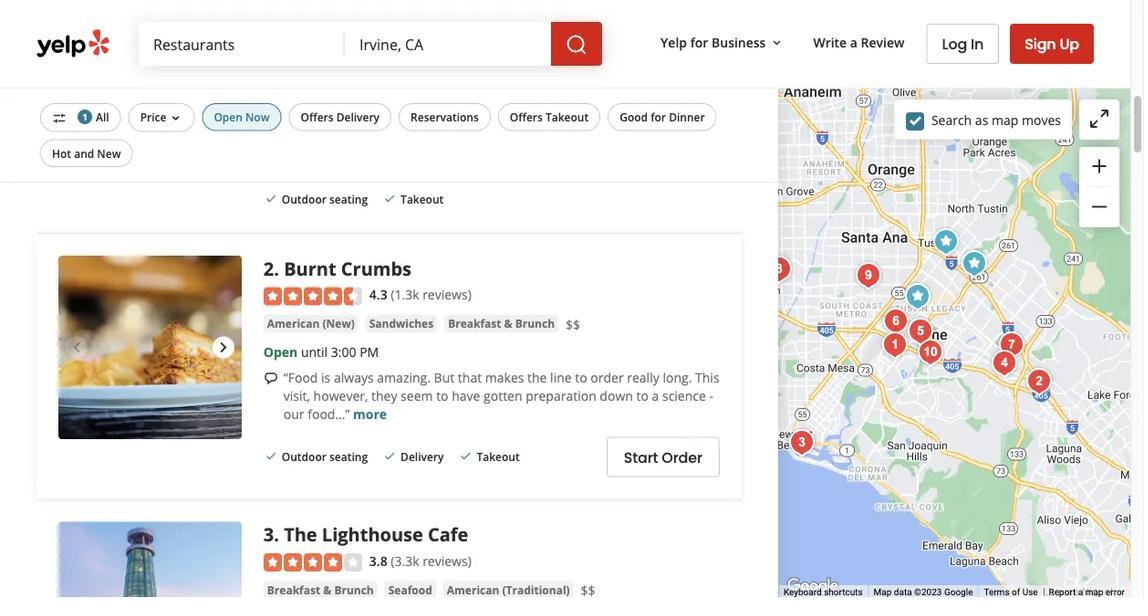 Task type: vqa. For each thing, say whether or not it's contained in the screenshot.
2nd 24 chevron down v2 image from the right
no



Task type: locate. For each thing, give the bounding box(es) containing it.
for inside "a friend invited us for dinner. we were 6 people. i wasn't sure what to expect. i have lot of food allergies and sensitive stomach. i eat very little and…"
[[399, 120, 417, 137]]

1 offers from the left
[[301, 110, 334, 125]]

1 slideshow element from the top
[[58, 0, 242, 161]]

poached kitchen image
[[903, 313, 939, 350]]

0 horizontal spatial for
[[399, 120, 417, 137]]

breakfast for bottom the breakfast & brunch button
[[267, 582, 321, 597]]

. for 2
[[274, 256, 279, 281]]

slideshow element for open until 10:00 pm
[[58, 0, 242, 161]]

1 vertical spatial pm
[[360, 343, 379, 361]]

0 vertical spatial american
[[267, 316, 320, 331]]

1 horizontal spatial map
[[1086, 587, 1104, 598]]

have down invited
[[337, 138, 365, 155]]

delivery down months
[[337, 110, 380, 125]]

outdoor down and…"
[[282, 191, 327, 206]]

0 horizontal spatial none field
[[153, 34, 331, 54]]

report a map error
[[1050, 587, 1126, 598]]

makes
[[486, 369, 524, 386]]

american
[[267, 316, 320, 331], [447, 582, 500, 597]]

outdoor down our
[[282, 449, 327, 464]]

previous image
[[66, 336, 88, 358]]

1 horizontal spatial breakfast & brunch
[[448, 316, 555, 331]]

american (new) button
[[264, 314, 359, 333]]

16 speech v2 image
[[264, 122, 278, 136], [264, 371, 278, 386]]

for right yelp
[[691, 33, 709, 51]]

2 none field from the left
[[360, 34, 537, 54]]

offers delivery
[[301, 110, 380, 125]]

0 horizontal spatial delivery
[[337, 110, 380, 125]]

pm right 3:00
[[360, 343, 379, 361]]

2 vertical spatial slideshow element
[[58, 522, 242, 598]]

16 checkmark v2 image
[[383, 191, 397, 206], [383, 449, 397, 463], [459, 449, 473, 463]]

have down 'that'
[[452, 387, 481, 404]]

a right write
[[851, 33, 858, 51]]

0 vertical spatial map
[[992, 111, 1019, 129]]

offers takeout button
[[498, 103, 601, 131]]

map left error
[[1086, 587, 1104, 598]]

1 horizontal spatial have
[[452, 387, 481, 404]]

of inside "a friend invited us for dinner. we were 6 people. i wasn't sure what to expect. i have lot of food allergies and sensitive stomach. i eat very little and…"
[[387, 138, 400, 155]]

0 vertical spatial seating
[[330, 191, 368, 206]]

16 filter v2 image
[[52, 111, 67, 125]]

american (traditional)
[[447, 582, 570, 597]]

for inside button
[[691, 33, 709, 51]]

zoom in image
[[1089, 155, 1111, 177]]

next image
[[213, 336, 234, 358]]

0 horizontal spatial &
[[323, 582, 332, 597]]

2
[[264, 256, 274, 281]]

& up makes at the left of page
[[505, 316, 513, 331]]

breakfast
[[448, 316, 502, 331], [267, 582, 321, 597]]

reviews) down "cafe"
[[423, 552, 472, 569]]

1 horizontal spatial for
[[651, 110, 667, 125]]

0 vertical spatial takeout
[[546, 110, 589, 125]]

maldon's bistro image
[[878, 303, 915, 340]]

0 vertical spatial pm
[[367, 65, 386, 82]]

search
[[932, 111, 973, 129]]

of left use
[[1013, 587, 1021, 598]]

0 horizontal spatial offers
[[301, 110, 334, 125]]

1 vertical spatial breakfast
[[267, 582, 321, 597]]

open left the now
[[214, 110, 243, 125]]

None field
[[153, 34, 331, 54], [360, 34, 537, 54]]

0 horizontal spatial breakfast & brunch link
[[264, 581, 378, 598]]

1 vertical spatial until
[[301, 343, 328, 361]]

0 vertical spatial 3
[[333, 91, 340, 108]]

seafood button
[[385, 581, 436, 598]]

1 vertical spatial have
[[452, 387, 481, 404]]

report
[[1050, 587, 1077, 598]]

keyboard shortcuts button
[[784, 586, 863, 598]]

1 horizontal spatial 3
[[333, 91, 340, 108]]

moves
[[1023, 111, 1062, 129]]

seating down food…"
[[330, 449, 368, 464]]

. left burnt on the left of the page
[[274, 256, 279, 281]]

breakfast & brunch link down 3.8 star rating image
[[264, 581, 378, 598]]

1 vertical spatial breakfast & brunch link
[[264, 581, 378, 598]]

1 16 checkmark v2 image from the top
[[264, 191, 278, 206]]

0 vertical spatial 16 speech v2 image
[[264, 122, 278, 136]]

0 vertical spatial open
[[264, 65, 298, 82]]

of
[[387, 138, 400, 155], [1013, 587, 1021, 598]]

breakfast & brunch link up makes at the left of page
[[445, 314, 559, 333]]

annie's table image
[[987, 345, 1023, 382]]

brunch down '3.8'
[[335, 582, 374, 597]]

1 vertical spatial of
[[1013, 587, 1021, 598]]

. left the
[[274, 522, 279, 547]]

0 horizontal spatial breakfast & brunch
[[267, 582, 374, 597]]

outdoor for delivery
[[282, 449, 327, 464]]

16 flame v2 image
[[264, 92, 278, 107]]

1 horizontal spatial none field
[[360, 34, 537, 54]]

breakfast up 'that'
[[448, 316, 502, 331]]

group
[[1080, 147, 1120, 227]]

good
[[620, 110, 648, 125]]

outdoor
[[282, 191, 327, 206], [282, 449, 327, 464]]

breakfast & brunch up makes at the left of page
[[448, 316, 555, 331]]

1 vertical spatial american
[[447, 582, 500, 597]]

pm for open until 3:00 pm
[[360, 343, 379, 361]]

0 vertical spatial have
[[337, 138, 365, 155]]

new
[[97, 146, 121, 161]]

1 until from the top
[[301, 65, 328, 82]]

0 horizontal spatial breakfast
[[267, 582, 321, 597]]

16 checkmark v2 image down more link on the left bottom of page
[[383, 449, 397, 463]]

have inside "a friend invited us for dinner. we were 6 people. i wasn't sure what to expect. i have lot of food allergies and sensitive stomach. i eat very little and…"
[[337, 138, 365, 155]]

1 vertical spatial brunch
[[335, 582, 374, 597]]

write a review link
[[807, 26, 913, 59]]

0 horizontal spatial american
[[267, 316, 320, 331]]

0 vertical spatial breakfast & brunch button
[[445, 314, 559, 333]]

delivery down seem
[[401, 449, 444, 464]]

3.8 star rating image
[[264, 553, 362, 571]]

outdoor seating down and…"
[[282, 191, 368, 206]]

1 vertical spatial 16 checkmark v2 image
[[264, 449, 278, 463]]

reviews) right (1.3k
[[423, 286, 472, 303]]

1 vertical spatial outdoor
[[282, 449, 327, 464]]

open now
[[214, 110, 270, 125]]

american for american (new)
[[267, 316, 320, 331]]

1 vertical spatial outdoor seating
[[282, 449, 368, 464]]

pm for open until 10:00 pm
[[367, 65, 386, 82]]

map region
[[761, 37, 1145, 598]]

2 vertical spatial a
[[1079, 587, 1084, 598]]

yelp
[[661, 33, 688, 51]]

crumbs
[[341, 256, 412, 281]]

1 vertical spatial .
[[274, 522, 279, 547]]

4.5
[[370, 8, 388, 25]]

brunch
[[516, 316, 555, 331], [335, 582, 374, 597]]

1 outdoor from the top
[[282, 191, 327, 206]]

2 horizontal spatial a
[[1079, 587, 1084, 598]]

of right lot
[[387, 138, 400, 155]]

4.3 star rating image
[[264, 287, 362, 305]]

3 up the offers delivery
[[333, 91, 340, 108]]

1 vertical spatial seating
[[330, 449, 368, 464]]

1 vertical spatial a
[[652, 387, 660, 404]]

2 outdoor from the top
[[282, 449, 327, 464]]

2 offers from the left
[[510, 110, 543, 125]]

preparation
[[526, 387, 597, 404]]

open up "food
[[264, 343, 298, 361]]

takeout down "food is always amazing. but that makes the line to order really long. this visit, however, they seem to have gotten preparation down to a science - our food…"
[[477, 449, 520, 464]]

offers for offers takeout
[[510, 110, 543, 125]]

0 vertical spatial outdoor seating
[[282, 191, 368, 206]]

0 vertical spatial &
[[505, 316, 513, 331]]

until for until 3:00 pm
[[301, 343, 328, 361]]

1 vertical spatial takeout
[[401, 191, 444, 206]]

google image
[[783, 574, 844, 598]]

slideshow element for open until 3:00 pm
[[58, 256, 242, 439]]

1 horizontal spatial i
[[579, 120, 583, 137]]

for for yelp
[[691, 33, 709, 51]]

until up opened
[[301, 65, 328, 82]]

seating up burnt crumbs link
[[330, 191, 368, 206]]

16 speech v2 image left "a
[[264, 122, 278, 136]]

open for open now
[[214, 110, 243, 125]]

wasn't
[[586, 120, 625, 137]]

a
[[851, 33, 858, 51], [652, 387, 660, 404], [1079, 587, 1084, 598]]

keyboard shortcuts
[[784, 587, 863, 598]]

shortcuts
[[825, 587, 863, 598]]

2 16 checkmark v2 image from the top
[[264, 449, 278, 463]]

0 vertical spatial brunch
[[516, 316, 555, 331]]

1 horizontal spatial burnt crumbs image
[[1022, 363, 1058, 400]]

1 vertical spatial map
[[1086, 587, 1104, 598]]

3 left the
[[264, 522, 274, 547]]

up
[[1061, 33, 1080, 54]]

friend
[[300, 120, 335, 137]]

price
[[140, 110, 167, 125]]

2 horizontal spatial for
[[691, 33, 709, 51]]

1 vertical spatial open
[[214, 110, 243, 125]]

1 horizontal spatial &
[[505, 316, 513, 331]]

0 horizontal spatial 3
[[264, 522, 274, 547]]

and down were
[[487, 138, 509, 155]]

always
[[334, 369, 374, 386]]

1 . from the top
[[274, 256, 279, 281]]

visit,
[[284, 387, 310, 404]]

"a
[[284, 120, 296, 137]]

0 vertical spatial a
[[851, 33, 858, 51]]

sign up
[[1026, 33, 1080, 54]]

16 checkmark v2 image
[[264, 191, 278, 206], [264, 449, 278, 463]]

1 vertical spatial slideshow element
[[58, 256, 242, 439]]

1 vertical spatial 16 speech v2 image
[[264, 371, 278, 386]]

map right as
[[992, 111, 1019, 129]]

american for american (traditional)
[[447, 582, 500, 597]]

open inside 'button'
[[214, 110, 243, 125]]

sign
[[1026, 33, 1057, 54]]

filters group
[[37, 103, 721, 167]]

Near text field
[[360, 34, 537, 54]]

1 horizontal spatial offers
[[510, 110, 543, 125]]

0 vertical spatial until
[[301, 65, 328, 82]]

1 horizontal spatial a
[[851, 33, 858, 51]]

takeout down food
[[401, 191, 444, 206]]

1 horizontal spatial breakfast
[[448, 316, 502, 331]]

to up little
[[690, 120, 703, 137]]

log
[[943, 34, 968, 54]]

1 none field from the left
[[153, 34, 331, 54]]

amazon fresh image
[[957, 246, 993, 282]]

until up is
[[301, 343, 328, 361]]

0 vertical spatial reviews)
[[413, 8, 462, 25]]

nep cafe by kei concepts image
[[761, 251, 798, 288]]

2 vertical spatial open
[[264, 343, 298, 361]]

takeout up stomach.
[[546, 110, 589, 125]]

0 vertical spatial of
[[387, 138, 400, 155]]

2 horizontal spatial i
[[626, 138, 629, 155]]

breakfast & brunch down 3.8 star rating image
[[267, 582, 374, 597]]

science
[[663, 387, 707, 404]]

open up 16 flame v2 icon
[[264, 65, 298, 82]]

and
[[487, 138, 509, 155], [74, 146, 94, 161]]

1 horizontal spatial takeout
[[477, 449, 520, 464]]

for right good
[[651, 110, 667, 125]]

until
[[301, 65, 328, 82], [301, 343, 328, 361]]

reservations button
[[399, 103, 491, 131]]

for
[[691, 33, 709, 51], [651, 110, 667, 125], [399, 120, 417, 137]]

0 vertical spatial delivery
[[337, 110, 380, 125]]

brunch for bottom the breakfast & brunch button
[[335, 582, 374, 597]]

0 horizontal spatial a
[[652, 387, 660, 404]]

1 16 speech v2 image from the top
[[264, 122, 278, 136]]

reviews)
[[413, 8, 462, 25], [423, 286, 472, 303], [423, 552, 472, 569]]

order
[[591, 369, 624, 386]]

6
[[521, 120, 528, 137]]

taco bell image
[[900, 278, 937, 315]]

0 horizontal spatial brunch
[[335, 582, 374, 597]]

pm up months
[[367, 65, 386, 82]]

16 checkmark v2 image for delivery
[[264, 449, 278, 463]]

open
[[264, 65, 298, 82], [214, 110, 243, 125], [264, 343, 298, 361]]

0 horizontal spatial of
[[387, 138, 400, 155]]

everyday eatery image
[[994, 327, 1031, 363]]

aria kitchen image
[[58, 0, 242, 161]]

outdoor for takeout
[[282, 191, 327, 206]]

for inside button
[[651, 110, 667, 125]]

to down the "but"
[[437, 387, 449, 404]]

i down friend
[[330, 138, 334, 155]]

for right us
[[399, 120, 417, 137]]

16 speech v2 image left "food
[[264, 371, 278, 386]]

and right hot
[[74, 146, 94, 161]]

2 outdoor seating from the top
[[282, 449, 368, 464]]

a right "report"
[[1079, 587, 1084, 598]]

& down 3.8 star rating image
[[323, 582, 332, 597]]

0 vertical spatial 16 checkmark v2 image
[[264, 191, 278, 206]]

brunch left $$
[[516, 316, 555, 331]]

terms
[[985, 587, 1010, 598]]

0 vertical spatial .
[[274, 256, 279, 281]]

map data ©2023 google
[[874, 587, 974, 598]]

1 horizontal spatial delivery
[[401, 449, 444, 464]]

2 16 speech v2 image from the top
[[264, 371, 278, 386]]

2 seating from the top
[[330, 449, 368, 464]]

amazing.
[[377, 369, 431, 386]]

brodard express image
[[851, 257, 887, 294]]

1
[[82, 110, 88, 123]]

1 horizontal spatial american
[[447, 582, 500, 597]]

2 until from the top
[[301, 343, 328, 361]]

0 horizontal spatial have
[[337, 138, 365, 155]]

i left eat
[[626, 138, 629, 155]]

16 checkmark v2 image for 16 checkmark v2 image for takeout
[[383, 191, 397, 206]]

all
[[96, 110, 109, 125]]

0 vertical spatial slideshow element
[[58, 0, 242, 161]]

next image
[[213, 58, 234, 80]]

outdoor seating for takeout
[[282, 191, 368, 206]]

0 vertical spatial breakfast
[[448, 316, 502, 331]]

denny's image
[[929, 224, 965, 260]]

bars
[[375, 38, 399, 53]]

16 checkmark v2 image down lot
[[383, 191, 397, 206]]

1 horizontal spatial brunch
[[516, 316, 555, 331]]

2 . from the top
[[274, 522, 279, 547]]

0 vertical spatial breakfast & brunch link
[[445, 314, 559, 333]]

None search field
[[139, 22, 606, 66]]

american down the 3.8 (3.3k reviews)
[[447, 582, 500, 597]]

seating
[[330, 191, 368, 206], [330, 449, 368, 464]]

0 horizontal spatial and
[[74, 146, 94, 161]]

sure
[[628, 120, 654, 137]]

in
[[971, 34, 984, 54]]

16 chevron down v2 image
[[168, 111, 183, 125]]

1 horizontal spatial of
[[1013, 587, 1021, 598]]

1 seating from the top
[[330, 191, 368, 206]]

cocktail bars button
[[324, 36, 403, 54]]

search as map moves
[[932, 111, 1062, 129]]

2 slideshow element from the top
[[58, 256, 242, 439]]

eat
[[633, 138, 651, 155]]

none field find
[[153, 34, 331, 54]]

16 checkmark v2 image for delivery 16 checkmark v2 image
[[383, 449, 397, 463]]

1 horizontal spatial and
[[487, 138, 509, 155]]

allergies
[[434, 138, 483, 155]]

cafe naderi image
[[913, 334, 950, 371]]

burnt crumbs image
[[58, 256, 242, 439], [1022, 363, 1058, 400]]

to down really
[[637, 387, 649, 404]]

1 vertical spatial &
[[323, 582, 332, 597]]

open until 10:00 pm
[[264, 65, 386, 82]]

i up stomach.
[[579, 120, 583, 137]]

have
[[337, 138, 365, 155], [452, 387, 481, 404]]

log in
[[943, 34, 984, 54]]

breakfast down 3.8 star rating image
[[267, 582, 321, 597]]

reviews) up near field
[[413, 8, 462, 25]]

a down really
[[652, 387, 660, 404]]

the
[[528, 369, 547, 386]]

slideshow element
[[58, 0, 242, 161], [58, 256, 242, 439], [58, 522, 242, 598]]

"food is always amazing. but that makes the line to order really long. this visit, however, they seem to have gotten preparation down to a science - our food…"
[[284, 369, 720, 423]]

none field near
[[360, 34, 537, 54]]

2 horizontal spatial takeout
[[546, 110, 589, 125]]

0 horizontal spatial map
[[992, 111, 1019, 129]]

breakfast & brunch button up makes at the left of page
[[445, 314, 559, 333]]

american down 4.3 star rating "image"
[[267, 316, 320, 331]]

opened 3 months ago
[[282, 91, 415, 108]]

pm
[[367, 65, 386, 82], [360, 343, 379, 361]]

0 vertical spatial outdoor
[[282, 191, 327, 206]]

invited
[[339, 120, 379, 137]]

& for rightmost the breakfast & brunch button
[[505, 316, 513, 331]]

outdoor seating down food…"
[[282, 449, 368, 464]]

1 all
[[82, 110, 109, 125]]

0 horizontal spatial breakfast & brunch button
[[264, 581, 378, 598]]

i
[[579, 120, 583, 137], [330, 138, 334, 155], [626, 138, 629, 155]]

1 outdoor seating from the top
[[282, 191, 368, 206]]

breakfast & brunch button down 3.8 star rating image
[[264, 581, 378, 598]]

what
[[658, 120, 687, 137]]

1 vertical spatial reviews)
[[423, 286, 472, 303]]



Task type: describe. For each thing, give the bounding box(es) containing it.
zoom out image
[[1089, 196, 1111, 218]]

and inside "a friend invited us for dinner. we were 6 people. i wasn't sure what to expect. i have lot of food allergies and sensitive stomach. i eat very little and…"
[[487, 138, 509, 155]]

this
[[696, 369, 720, 386]]

seating for delivery
[[330, 449, 368, 464]]

a for write
[[851, 33, 858, 51]]

good for dinner
[[620, 110, 705, 125]]

& for bottom the breakfast & brunch button
[[323, 582, 332, 597]]

now
[[246, 110, 270, 125]]

terms of use
[[985, 587, 1039, 598]]

cafe
[[428, 522, 469, 547]]

dinner.
[[420, 120, 463, 137]]

4.5 star rating image
[[264, 9, 362, 27]]

map for moves
[[992, 111, 1019, 129]]

3.8 (3.3k reviews)
[[370, 552, 472, 569]]

but
[[434, 369, 455, 386]]

$$
[[566, 315, 581, 333]]

4.3 (1.3k reviews)
[[370, 286, 472, 303]]

open until 3:00 pm
[[264, 343, 379, 361]]

american (new) link
[[264, 314, 359, 333]]

delivery inside offers delivery button
[[337, 110, 380, 125]]

previous image
[[66, 58, 88, 80]]

more link
[[353, 405, 387, 423]]

that
[[458, 369, 482, 386]]

the lighthouse cafe link
[[284, 522, 469, 547]]

3 . the lighthouse cafe
[[264, 522, 469, 547]]

a for report
[[1079, 587, 1084, 598]]

business
[[712, 33, 766, 51]]

gotten
[[484, 387, 523, 404]]

brunch for rightmost the breakfast & brunch button
[[516, 316, 555, 331]]

lighthouse
[[322, 522, 423, 547]]

and…"
[[284, 156, 321, 174]]

0 horizontal spatial i
[[330, 138, 334, 155]]

little
[[683, 138, 709, 155]]

3:00
[[331, 343, 357, 361]]

burnt
[[284, 256, 337, 281]]

outdoor seating for delivery
[[282, 449, 368, 464]]

log in link
[[927, 24, 1000, 64]]

open for open until 10:00 pm
[[264, 65, 298, 82]]

use
[[1023, 587, 1039, 598]]

offers for offers delivery
[[301, 110, 334, 125]]

expand map image
[[1089, 108, 1111, 130]]

1 vertical spatial delivery
[[401, 449, 444, 464]]

and inside button
[[74, 146, 94, 161]]

16 speech v2 image for "food
[[264, 371, 278, 386]]

persian/iranian
[[414, 38, 499, 53]]

sandwiches link
[[366, 314, 437, 333]]

the
[[284, 522, 317, 547]]

(new)
[[323, 316, 355, 331]]

to right line
[[575, 369, 588, 386]]

cocktail bars
[[328, 38, 399, 53]]

Find text field
[[153, 34, 331, 54]]

hot and new
[[52, 146, 121, 161]]

4.3
[[370, 286, 388, 303]]

map
[[874, 587, 892, 598]]

until for until 10:00 pm
[[301, 65, 328, 82]]

1 vertical spatial 3
[[264, 522, 274, 547]]

reviews) for 4.3 (1.3k reviews)
[[423, 286, 472, 303]]

sign up link
[[1011, 24, 1095, 64]]

0 vertical spatial breakfast & brunch
[[448, 316, 555, 331]]

1 vertical spatial breakfast & brunch
[[267, 582, 374, 597]]

have inside "food is always amazing. but that makes the line to order really long. this visit, however, they seem to have gotten preparation down to a science - our food…"
[[452, 387, 481, 404]]

food
[[403, 138, 430, 155]]

american (traditional) link
[[444, 581, 574, 598]]

a inside "food is always amazing. but that makes the line to order really long. this visit, however, they seem to have gotten preparation down to a science - our food…"
[[652, 387, 660, 404]]

open now button
[[202, 103, 282, 131]]

burnt crumbs image inside map region
[[1022, 363, 1058, 400]]

sandwiches button
[[366, 314, 437, 333]]

however,
[[314, 387, 368, 404]]

dinner
[[669, 110, 705, 125]]

our
[[284, 405, 305, 423]]

hot and new button
[[40, 139, 133, 167]]

reviews) for 4.5 (93 reviews)
[[413, 8, 462, 25]]

(1.3k
[[391, 286, 420, 303]]

takeout inside button
[[546, 110, 589, 125]]

(93
[[391, 8, 409, 25]]

review
[[862, 33, 905, 51]]

-
[[710, 387, 714, 404]]

is
[[321, 369, 331, 386]]

. for 3
[[274, 522, 279, 547]]

to inside "a friend invited us for dinner. we were 6 people. i wasn't sure what to expect. i have lot of food allergies and sensitive stomach. i eat very little and…"
[[690, 120, 703, 137]]

"a friend invited us for dinner. we were 6 people. i wasn't sure what to expect. i have lot of food allergies and sensitive stomach. i eat very little and…"
[[284, 120, 709, 174]]

reservations
[[411, 110, 479, 125]]

open for open until 3:00 pm
[[264, 343, 298, 361]]

breakfast for rightmost the breakfast & brunch button
[[448, 316, 502, 331]]

stomach.
[[568, 138, 622, 155]]

start order link
[[607, 437, 720, 477]]

map for error
[[1086, 587, 1104, 598]]

2 vertical spatial takeout
[[477, 449, 520, 464]]

0 horizontal spatial takeout
[[401, 191, 444, 206]]

0 horizontal spatial burnt crumbs image
[[58, 256, 242, 439]]

(3.3k
[[391, 552, 420, 569]]

10:00
[[331, 65, 364, 82]]

the lighthouse cafe image
[[784, 425, 821, 461]]

16 checkmark v2 image down "food is always amazing. but that makes the line to order really long. this visit, however, they seem to have gotten preparation down to a science - our food…"
[[459, 449, 473, 463]]

3 slideshow element from the top
[[58, 522, 242, 598]]

expect.
[[284, 138, 327, 155]]

as
[[976, 111, 989, 129]]

16 checkmark v2 image for takeout
[[264, 191, 278, 206]]

down
[[600, 387, 634, 404]]

(traditional)
[[503, 582, 570, 597]]

hot
[[52, 146, 71, 161]]

data
[[895, 587, 913, 598]]

we
[[466, 120, 485, 137]]

16 chevron down v2 image
[[770, 35, 785, 50]]

google
[[945, 587, 974, 598]]

1 horizontal spatial breakfast & brunch button
[[445, 314, 559, 333]]

aria kitchen image
[[877, 327, 914, 363]]

start
[[624, 447, 659, 467]]

©2023
[[915, 587, 943, 598]]

error
[[1107, 587, 1126, 598]]

terms of use link
[[985, 587, 1039, 598]]

write a review
[[814, 33, 905, 51]]

persian/iranian link
[[410, 36, 503, 54]]

food…"
[[308, 405, 350, 423]]

16 speech v2 image for "a
[[264, 122, 278, 136]]

"food
[[284, 369, 318, 386]]

1 vertical spatial breakfast & brunch button
[[264, 581, 378, 598]]

for for good
[[651, 110, 667, 125]]

were
[[488, 120, 518, 137]]

search image
[[566, 34, 588, 56]]

seating for takeout
[[330, 191, 368, 206]]

1 horizontal spatial breakfast & brunch link
[[445, 314, 559, 333]]

2 vertical spatial reviews)
[[423, 552, 472, 569]]

2 . burnt crumbs
[[264, 256, 412, 281]]

us
[[382, 120, 396, 137]]

offers takeout
[[510, 110, 589, 125]]



